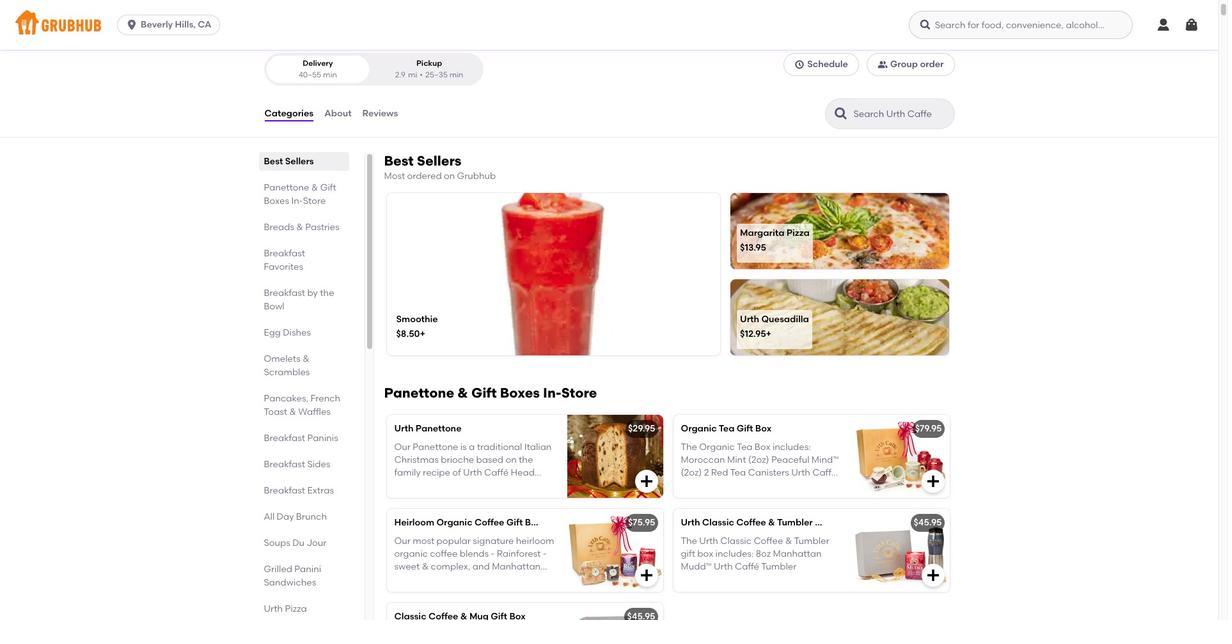Task type: vqa. For each thing, say whether or not it's contained in the screenshot.
THE OMELETS & SCRAMBLES
yes



Task type: describe. For each thing, give the bounding box(es) containing it.
$13.95
[[740, 243, 766, 254]]

grilled panini sandwiches
[[264, 564, 321, 589]]

canisters
[[748, 468, 789, 479]]

soups du jour
[[264, 538, 327, 549]]

moroccan
[[681, 455, 725, 466]]

sellers for best sellers
[[285, 156, 314, 167]]

1 vertical spatial panettone
[[384, 385, 454, 401]]

urth inside the organic tea box includes: moroccan mint (2oz) peaceful mind™ (2oz) 2 red tea canisters urth caffé tea infuser mug perfect tea spoon 8oz honey 3 sugar sticks
[[792, 468, 811, 479]]

includes: inside the organic tea box includes: moroccan mint (2oz) peaceful mind™ (2oz) 2 red tea canisters urth caffé tea infuser mug perfect tea spoon 8oz honey 3 sugar sticks
[[773, 442, 811, 453]]

gift inside panettone & gift boxes  in-store
[[320, 182, 336, 193]]

ordered
[[407, 171, 442, 182]]

french
[[311, 394, 340, 404]]

0 vertical spatial organic
[[681, 424, 717, 435]]

jour
[[307, 538, 327, 549]]

egg
[[264, 328, 281, 338]]

smoothie
[[396, 314, 438, 325]]

8oz inside the organic tea box includes: moroccan mint (2oz) peaceful mind™ (2oz) 2 red tea canisters urth caffé tea infuser mug perfect tea spoon 8oz honey 3 sugar sticks
[[681, 494, 696, 505]]

schedule
[[808, 59, 848, 70]]

coffee for gift
[[475, 518, 504, 529]]

sandwiches
[[264, 578, 316, 589]]

$12.95
[[740, 329, 766, 340]]

soups
[[264, 538, 290, 549]]

$8.50
[[396, 329, 420, 340]]

search icon image
[[833, 106, 849, 122]]

urth quesadilla $12.95 +
[[740, 314, 809, 340]]

beverly hills, ca button
[[117, 15, 225, 35]]

breakfast paninis
[[264, 433, 338, 444]]

mind™
[[812, 455, 839, 466]]

mug
[[730, 481, 749, 492]]

option group containing delivery 40–55 min
[[264, 53, 483, 86]]

svg image inside 'schedule' button
[[795, 60, 805, 70]]

1 vertical spatial in-
[[543, 385, 562, 401]]

1 vertical spatial tumbler
[[794, 536, 830, 547]]

breads
[[264, 222, 294, 233]]

2 vertical spatial panettone
[[416, 424, 462, 435]]

ca
[[198, 19, 211, 30]]

& inside the urth classic coffee & tumbler gift box includes:  8oz manhattan mudd™ urth caffé tumbler
[[785, 536, 792, 547]]

all
[[264, 512, 275, 523]]

du
[[293, 538, 305, 549]]

grubhub
[[457, 171, 496, 182]]

sides
[[307, 459, 330, 470]]

breakfast for breakfast extras
[[264, 486, 305, 497]]

svg image for $79.95
[[925, 474, 941, 490]]

bowl
[[264, 301, 284, 312]]

Search Urth Caffe search field
[[853, 108, 950, 120]]

box
[[698, 549, 714, 560]]

by
[[307, 288, 318, 299]]

best for best sellers most ordered on grubhub
[[384, 153, 414, 169]]

group order
[[891, 59, 944, 70]]

best for best sellers
[[264, 156, 283, 167]]

beverly hills, ca
[[141, 19, 211, 30]]

40–55
[[299, 70, 321, 79]]

spoon
[[803, 481, 830, 492]]

the urth classic coffee & tumbler gift box includes:  8oz manhattan mudd™ urth caffé tumbler
[[681, 536, 830, 573]]

breakfast extras
[[264, 486, 334, 497]]

caffé inside the urth classic coffee & tumbler gift box includes:  8oz manhattan mudd™ urth caffé tumbler
[[735, 562, 759, 573]]

group
[[891, 59, 918, 70]]

on
[[444, 171, 455, 182]]

$29.95
[[628, 424, 655, 435]]

& inside the pancakes, french toast & waffles
[[290, 407, 296, 418]]

1 vertical spatial boxes
[[500, 385, 540, 401]]

includes: inside the urth classic coffee & tumbler gift box includes:  8oz manhattan mudd™ urth caffé tumbler
[[716, 549, 754, 560]]

pastries
[[305, 222, 339, 233]]

about
[[324, 108, 352, 119]]

& down sticks
[[768, 518, 775, 529]]

the for the organic tea box includes: moroccan mint (2oz) peaceful mind™ (2oz) 2 red tea canisters urth caffé tea infuser mug perfect tea spoon 8oz honey 3 sugar sticks
[[681, 442, 697, 453]]

min inside pickup 2.9 mi • 25–35 min
[[450, 70, 464, 79]]

boxes inside panettone & gift boxes  in-store
[[264, 196, 289, 207]]

urth panettone image
[[567, 415, 663, 499]]

pancakes,
[[264, 394, 309, 404]]

beverly
[[141, 19, 173, 30]]

pancakes, french toast & waffles
[[264, 394, 340, 418]]

peaceful
[[772, 455, 810, 466]]

organic tea gift box
[[681, 424, 772, 435]]

breakfast for breakfast by the bowl
[[264, 288, 305, 299]]

best sellers most ordered on grubhub
[[384, 153, 496, 182]]

urth classic coffee & tumbler gift box image
[[854, 509, 950, 593]]

heirloom organic coffee gift box image
[[567, 509, 663, 593]]

manhattan
[[773, 549, 822, 560]]

caffé inside the organic tea box includes: moroccan mint (2oz) peaceful mind™ (2oz) 2 red tea canisters urth caffé tea infuser mug perfect tea spoon 8oz honey 3 sugar sticks
[[813, 468, 837, 479]]

urth classic coffee & tumbler gift box
[[681, 518, 850, 529]]

sellers for best sellers most ordered on grubhub
[[417, 153, 462, 169]]

reviews button
[[362, 91, 399, 137]]

egg dishes
[[264, 328, 311, 338]]

breakfast favorites
[[264, 248, 305, 273]]

min inside delivery 40–55 min
[[323, 70, 337, 79]]

breakfast for breakfast favorites
[[264, 248, 305, 259]]

$75.95
[[628, 518, 655, 529]]

perfect
[[751, 481, 783, 492]]

toast
[[264, 407, 287, 418]]

2
[[704, 468, 709, 479]]

heirloom organic coffee gift box
[[394, 518, 541, 529]]



Task type: locate. For each thing, give the bounding box(es) containing it.
0 vertical spatial panettone & gift boxes  in-store
[[264, 182, 336, 207]]

& inside omelets & scrambles
[[303, 354, 309, 365]]

8oz inside the urth classic coffee & tumbler gift box includes:  8oz manhattan mudd™ urth caffé tumbler
[[756, 549, 771, 560]]

classic inside the urth classic coffee & tumbler gift box includes:  8oz manhattan mudd™ urth caffé tumbler
[[721, 536, 752, 547]]

+ down 'smoothie'
[[420, 329, 425, 340]]

extras
[[307, 486, 334, 497]]

svg image for $75.95
[[639, 568, 654, 584]]

1 the from the top
[[681, 442, 697, 453]]

0 horizontal spatial pizza
[[285, 604, 307, 615]]

4 breakfast from the top
[[264, 459, 305, 470]]

1 horizontal spatial caffé
[[813, 468, 837, 479]]

0 vertical spatial classic
[[702, 518, 734, 529]]

1 vertical spatial the
[[681, 536, 697, 547]]

urth
[[740, 314, 759, 325], [394, 424, 414, 435], [792, 468, 811, 479], [681, 518, 700, 529], [699, 536, 718, 547], [714, 562, 733, 573], [264, 604, 283, 615]]

1 breakfast from the top
[[264, 248, 305, 259]]

margarita
[[740, 228, 785, 238]]

pizza for margarita pizza $13.95
[[787, 228, 810, 238]]

0 horizontal spatial best
[[264, 156, 283, 167]]

1 horizontal spatial sellers
[[417, 153, 462, 169]]

store inside panettone & gift boxes  in-store
[[303, 196, 326, 207]]

(2oz)
[[748, 455, 769, 466], [681, 468, 702, 479]]

urth panettone
[[394, 424, 462, 435]]

0 horizontal spatial caffé
[[735, 562, 759, 573]]

pickup 2.9 mi • 25–35 min
[[395, 59, 464, 79]]

tumbler up manhattan
[[794, 536, 830, 547]]

0 horizontal spatial 8oz
[[681, 494, 696, 505]]

breakfast for breakfast paninis
[[264, 433, 305, 444]]

1 vertical spatial store
[[562, 385, 597, 401]]

breakfast up breakfast extras
[[264, 459, 305, 470]]

1 vertical spatial organic
[[699, 442, 735, 453]]

organic inside the organic tea box includes: moroccan mint (2oz) peaceful mind™ (2oz) 2 red tea canisters urth caffé tea infuser mug perfect tea spoon 8oz honey 3 sugar sticks
[[699, 442, 735, 453]]

0 horizontal spatial boxes
[[264, 196, 289, 207]]

2 breakfast from the top
[[264, 288, 305, 299]]

(2oz) left 2
[[681, 468, 702, 479]]

main navigation navigation
[[0, 0, 1219, 50]]

classic down urth classic coffee & tumbler gift box
[[721, 536, 752, 547]]

min right 25–35
[[450, 70, 464, 79]]

0 horizontal spatial panettone & gift boxes  in-store
[[264, 182, 336, 207]]

brunch
[[296, 512, 327, 523]]

+
[[420, 329, 425, 340], [766, 329, 772, 340]]

3
[[728, 494, 733, 505]]

gift
[[681, 549, 695, 560]]

scrambles
[[264, 367, 310, 378]]

0 vertical spatial caffé
[[813, 468, 837, 479]]

coffee for &
[[737, 518, 766, 529]]

0 vertical spatial boxes
[[264, 196, 289, 207]]

1 horizontal spatial 8oz
[[756, 549, 771, 560]]

best inside best sellers most ordered on grubhub
[[384, 153, 414, 169]]

waffles
[[298, 407, 331, 418]]

best sellers
[[264, 156, 314, 167]]

& up manhattan
[[785, 536, 792, 547]]

pickup
[[416, 59, 442, 68]]

1 vertical spatial 8oz
[[756, 549, 771, 560]]

1 vertical spatial panettone & gift boxes  in-store
[[384, 385, 597, 401]]

sellers up the on
[[417, 153, 462, 169]]

$45.95
[[914, 518, 942, 529]]

0 vertical spatial pizza
[[787, 228, 810, 238]]

group order button
[[867, 53, 955, 76]]

2 + from the left
[[766, 329, 772, 340]]

1 horizontal spatial pizza
[[787, 228, 810, 238]]

the for the urth classic coffee & tumbler gift box includes:  8oz manhattan mudd™ urth caffé tumbler
[[681, 536, 697, 547]]

0 horizontal spatial +
[[420, 329, 425, 340]]

0 vertical spatial includes:
[[773, 442, 811, 453]]

includes: up peaceful
[[773, 442, 811, 453]]

0 horizontal spatial in-
[[291, 196, 303, 207]]

people icon image
[[878, 60, 888, 70]]

& up the scrambles
[[303, 354, 309, 365]]

caffé
[[813, 468, 837, 479], [735, 562, 759, 573]]

& up urth panettone
[[458, 385, 468, 401]]

tea
[[719, 424, 735, 435], [737, 442, 753, 453], [730, 468, 746, 479], [681, 481, 697, 492], [785, 481, 800, 492]]

0 vertical spatial (2oz)
[[748, 455, 769, 466]]

sugar
[[735, 494, 761, 505]]

urth pizza
[[264, 604, 307, 615]]

breakfast
[[264, 248, 305, 259], [264, 288, 305, 299], [264, 433, 305, 444], [264, 459, 305, 470], [264, 486, 305, 497]]

1 horizontal spatial boxes
[[500, 385, 540, 401]]

categories button
[[264, 91, 314, 137]]

order
[[920, 59, 944, 70]]

the
[[320, 288, 334, 299]]

&
[[311, 182, 318, 193], [296, 222, 303, 233], [303, 354, 309, 365], [458, 385, 468, 401], [290, 407, 296, 418], [768, 518, 775, 529], [785, 536, 792, 547]]

1 horizontal spatial (2oz)
[[748, 455, 769, 466]]

the
[[681, 442, 697, 453], [681, 536, 697, 547]]

classic
[[702, 518, 734, 529], [721, 536, 752, 547]]

1 horizontal spatial store
[[562, 385, 597, 401]]

heirloom
[[394, 518, 435, 529]]

breakfast by the bowl
[[264, 288, 334, 312]]

Search for food, convenience, alcohol... search field
[[909, 11, 1133, 39]]

caffé down mind™
[[813, 468, 837, 479]]

schedule button
[[784, 53, 859, 76]]

store
[[303, 196, 326, 207], [562, 385, 597, 401]]

1 + from the left
[[420, 329, 425, 340]]

best down categories button on the top of page
[[264, 156, 283, 167]]

sticks
[[763, 494, 789, 505]]

the organic tea box includes: moroccan mint (2oz) peaceful mind™ (2oz) 2 red tea canisters urth caffé tea infuser mug perfect tea spoon 8oz honey 3 sugar sticks
[[681, 442, 839, 505]]

0 vertical spatial 8oz
[[681, 494, 696, 505]]

0 horizontal spatial includes:
[[716, 549, 754, 560]]

pizza right the margarita
[[787, 228, 810, 238]]

hills,
[[175, 19, 196, 30]]

day
[[277, 512, 294, 523]]

box inside the organic tea box includes: moroccan mint (2oz) peaceful mind™ (2oz) 2 red tea canisters urth caffé tea infuser mug perfect tea spoon 8oz honey 3 sugar sticks
[[755, 442, 771, 453]]

categories
[[265, 108, 314, 119]]

mint
[[727, 455, 746, 466]]

breakfast up favorites
[[264, 248, 305, 259]]

tumbler
[[777, 518, 813, 529], [794, 536, 830, 547], [761, 562, 797, 573]]

1 min from the left
[[323, 70, 337, 79]]

1 vertical spatial (2oz)
[[681, 468, 702, 479]]

classic coffee & mug gift box image
[[567, 604, 663, 621]]

$79.95
[[915, 424, 942, 435]]

tumbler down sticks
[[777, 518, 813, 529]]

& inside panettone & gift boxes  in-store
[[311, 182, 318, 193]]

smoothie $8.50 +
[[396, 314, 438, 340]]

2 min from the left
[[450, 70, 464, 79]]

favorites
[[264, 262, 303, 273]]

& right breads
[[296, 222, 303, 233]]

8oz down urth classic coffee & tumbler gift box
[[756, 549, 771, 560]]

2 vertical spatial tumbler
[[761, 562, 797, 573]]

gift
[[320, 182, 336, 193], [471, 385, 497, 401], [737, 424, 753, 435], [507, 518, 523, 529], [815, 518, 832, 529]]

svg image for $45.95
[[925, 568, 941, 584]]

urth inside urth quesadilla $12.95 +
[[740, 314, 759, 325]]

sellers down categories button on the top of page
[[285, 156, 314, 167]]

1 horizontal spatial min
[[450, 70, 464, 79]]

2 vertical spatial organic
[[437, 518, 473, 529]]

best up most
[[384, 153, 414, 169]]

1 horizontal spatial best
[[384, 153, 414, 169]]

infuser
[[699, 481, 728, 492]]

includes:
[[773, 442, 811, 453], [716, 549, 754, 560]]

margarita pizza $13.95
[[740, 228, 810, 254]]

delivery
[[303, 59, 333, 68]]

classic down honey
[[702, 518, 734, 529]]

caffé down urth classic coffee & tumbler gift box
[[735, 562, 759, 573]]

pizza
[[787, 228, 810, 238], [285, 604, 307, 615]]

panettone & gift boxes  in-store
[[264, 182, 336, 207], [384, 385, 597, 401]]

1 horizontal spatial panettone & gift boxes  in-store
[[384, 385, 597, 401]]

organic for the organic tea box includes: moroccan mint (2oz) peaceful mind™ (2oz) 2 red tea canisters urth caffé tea infuser mug perfect tea spoon 8oz honey 3 sugar sticks
[[699, 442, 735, 453]]

1 vertical spatial classic
[[721, 536, 752, 547]]

0 vertical spatial in-
[[291, 196, 303, 207]]

paninis
[[307, 433, 338, 444]]

0 horizontal spatial min
[[323, 70, 337, 79]]

breakfast down toast
[[264, 433, 305, 444]]

0 vertical spatial panettone
[[264, 182, 309, 193]]

option group
[[264, 53, 483, 86]]

panini
[[295, 564, 321, 575]]

about button
[[324, 91, 352, 137]]

pizza inside margarita pizza $13.95
[[787, 228, 810, 238]]

honey
[[698, 494, 726, 505]]

0 vertical spatial the
[[681, 442, 697, 453]]

1 vertical spatial pizza
[[285, 604, 307, 615]]

1 vertical spatial caffé
[[735, 562, 759, 573]]

svg image inside beverly hills, ca button
[[125, 19, 138, 31]]

1 horizontal spatial in-
[[543, 385, 562, 401]]

breakfast up "bowl"
[[264, 288, 305, 299]]

in- inside panettone & gift boxes  in-store
[[291, 196, 303, 207]]

min down delivery
[[323, 70, 337, 79]]

1 vertical spatial includes:
[[716, 549, 754, 560]]

breakfast sides
[[264, 459, 330, 470]]

mudd™
[[681, 562, 712, 573]]

boxes
[[264, 196, 289, 207], [500, 385, 540, 401]]

2.9
[[395, 70, 406, 79]]

organic tea gift box image
[[854, 415, 950, 499]]

2 the from the top
[[681, 536, 697, 547]]

0 vertical spatial store
[[303, 196, 326, 207]]

0 horizontal spatial (2oz)
[[681, 468, 702, 479]]

quesadilla
[[762, 314, 809, 325]]

mi
[[408, 70, 417, 79]]

coffee
[[475, 518, 504, 529], [737, 518, 766, 529], [754, 536, 783, 547]]

all day brunch
[[264, 512, 327, 523]]

& down best sellers
[[311, 182, 318, 193]]

breakfast for breakfast sides
[[264, 459, 305, 470]]

0 horizontal spatial sellers
[[285, 156, 314, 167]]

omelets & scrambles
[[264, 354, 310, 378]]

includes: right box
[[716, 549, 754, 560]]

•
[[420, 70, 423, 79]]

+ down quesadilla
[[766, 329, 772, 340]]

organic for heirloom organic coffee gift box
[[437, 518, 473, 529]]

reviews
[[363, 108, 398, 119]]

+ inside urth quesadilla $12.95 +
[[766, 329, 772, 340]]

1 horizontal spatial includes:
[[773, 442, 811, 453]]

svg image
[[1156, 17, 1171, 33], [125, 19, 138, 31], [795, 60, 805, 70], [639, 474, 654, 490]]

svg image
[[1184, 17, 1200, 33], [919, 19, 932, 31], [925, 474, 941, 490], [639, 568, 654, 584], [925, 568, 941, 584]]

coffee inside the urth classic coffee & tumbler gift box includes:  8oz manhattan mudd™ urth caffé tumbler
[[754, 536, 783, 547]]

0 horizontal spatial store
[[303, 196, 326, 207]]

omelets
[[264, 354, 301, 365]]

+ inside smoothie $8.50 +
[[420, 329, 425, 340]]

pizza for urth pizza
[[285, 604, 307, 615]]

breakfast inside breakfast by the bowl
[[264, 288, 305, 299]]

1 horizontal spatial +
[[766, 329, 772, 340]]

5 breakfast from the top
[[264, 486, 305, 497]]

box
[[756, 424, 772, 435], [755, 442, 771, 453], [525, 518, 541, 529], [834, 518, 850, 529]]

in-
[[291, 196, 303, 207], [543, 385, 562, 401]]

25–35
[[426, 70, 448, 79]]

the up moroccan
[[681, 442, 697, 453]]

the up gift
[[681, 536, 697, 547]]

sellers inside best sellers most ordered on grubhub
[[417, 153, 462, 169]]

8oz left honey
[[681, 494, 696, 505]]

breakfast up day
[[264, 486, 305, 497]]

(2oz) up canisters
[[748, 455, 769, 466]]

tumbler down manhattan
[[761, 562, 797, 573]]

most
[[384, 171, 405, 182]]

pizza down "sandwiches"
[[285, 604, 307, 615]]

dishes
[[283, 328, 311, 338]]

3 breakfast from the top
[[264, 433, 305, 444]]

the inside the urth classic coffee & tumbler gift box includes:  8oz manhattan mudd™ urth caffé tumbler
[[681, 536, 697, 547]]

0 vertical spatial tumbler
[[777, 518, 813, 529]]

the inside the organic tea box includes: moroccan mint (2oz) peaceful mind™ (2oz) 2 red tea canisters urth caffé tea infuser mug perfect tea spoon 8oz honey 3 sugar sticks
[[681, 442, 697, 453]]

delivery 40–55 min
[[299, 59, 337, 79]]

& down pancakes, at the left bottom of the page
[[290, 407, 296, 418]]

red
[[711, 468, 728, 479]]



